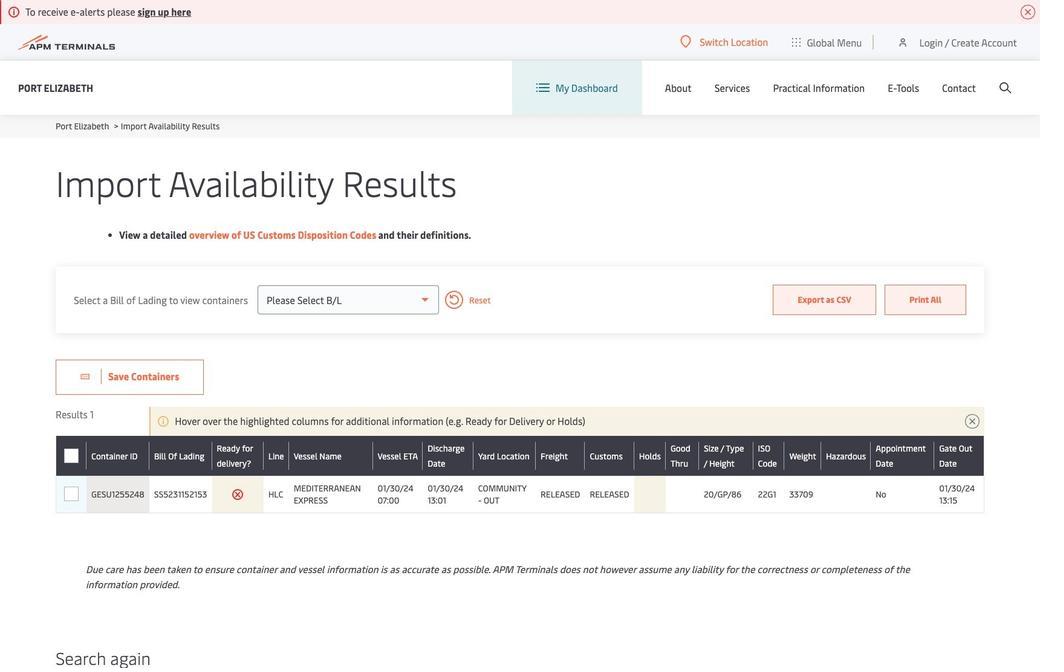 Task type: describe. For each thing, give the bounding box(es) containing it.
not ready image
[[232, 489, 244, 501]]



Task type: vqa. For each thing, say whether or not it's contained in the screenshot.
option
yes



Task type: locate. For each thing, give the bounding box(es) containing it.
None checkbox
[[64, 449, 78, 463], [64, 449, 78, 463], [64, 487, 78, 501], [64, 449, 78, 463], [64, 449, 78, 463], [64, 487, 78, 501]]

None checkbox
[[64, 487, 79, 502]]

close alert image
[[1021, 5, 1035, 19]]



